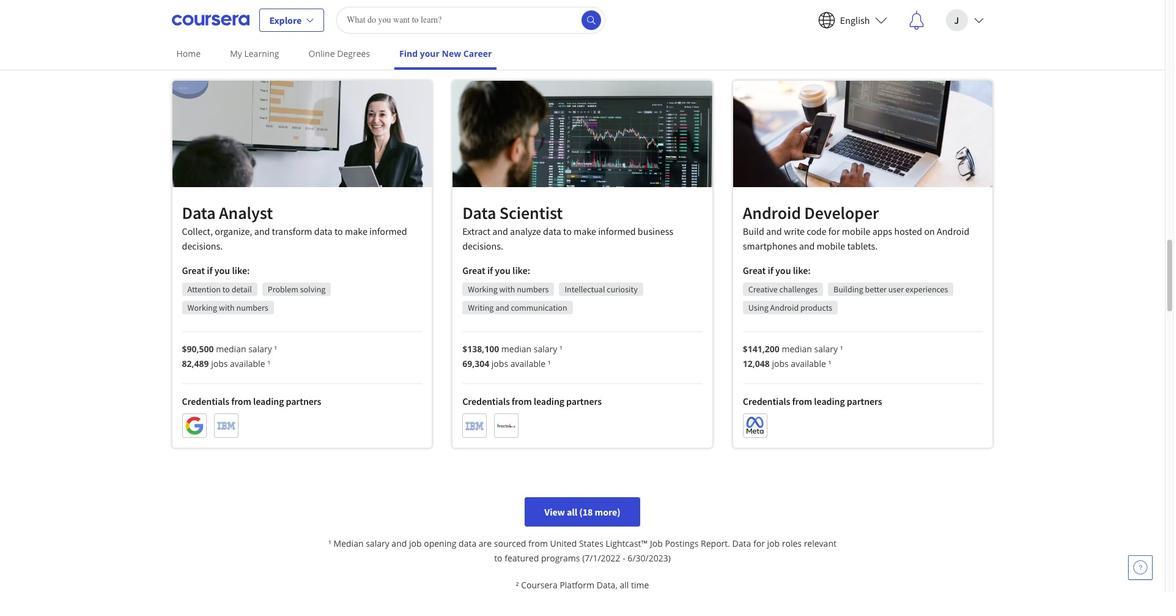 Task type: vqa. For each thing, say whether or not it's contained in the screenshot.
median related to Scientist
yes



Task type: locate. For each thing, give the bounding box(es) containing it.
sourced
[[494, 538, 526, 549]]

0 horizontal spatial data
[[182, 202, 216, 224]]

1 credentials from leading partners button from the left
[[172, 0, 433, 60]]

1 horizontal spatial great
[[463, 264, 486, 277]]

1 job from the left
[[409, 538, 422, 549]]

0 horizontal spatial jobs
[[211, 358, 228, 369]]

2 horizontal spatial great
[[743, 264, 766, 276]]

data up extract
[[463, 202, 496, 224]]

all left time
[[620, 579, 629, 591]]

data for data scientist
[[463, 202, 496, 224]]

solving
[[300, 284, 326, 295]]

working down attention
[[187, 302, 217, 313]]

1 vertical spatial working with numbers
[[187, 302, 268, 313]]

1 horizontal spatial for
[[829, 225, 840, 237]]

credentials from leading partners
[[182, 3, 321, 15], [463, 7, 602, 19], [743, 395, 882, 407], [182, 395, 321, 407], [463, 395, 602, 408]]

and right writing
[[496, 302, 509, 313]]

time
[[631, 579, 649, 591]]

you up attention to detail
[[215, 264, 230, 276]]

6/30/2023)
[[628, 553, 671, 564]]

view all (18 more) button
[[525, 497, 640, 527]]

1 vertical spatial for
[[754, 538, 765, 549]]

2 horizontal spatial median
[[782, 343, 812, 355]]

median right $138,100
[[501, 343, 532, 355]]

0 vertical spatial numbers
[[517, 284, 549, 295]]

using
[[749, 302, 769, 313]]

0 horizontal spatial make
[[345, 225, 368, 237]]

great if you like: up writing
[[463, 264, 530, 277]]

0 horizontal spatial informed
[[369, 225, 407, 237]]

2 horizontal spatial data
[[543, 225, 561, 238]]

partners for data analyst
[[286, 395, 321, 407]]

and right extract
[[493, 225, 508, 238]]

data for data analyst
[[182, 202, 216, 224]]

like: up writing and communication
[[513, 264, 530, 277]]

1 vertical spatial with
[[219, 302, 235, 313]]

my learning
[[230, 48, 279, 59]]

1 vertical spatial numbers
[[236, 302, 268, 313]]

writing
[[468, 302, 494, 313]]

like: for scientist
[[513, 264, 530, 277]]

all left (18
[[567, 506, 578, 518]]

programs
[[541, 553, 580, 564]]

data right "analyze"
[[543, 225, 561, 238]]

2 horizontal spatial jobs
[[772, 358, 789, 369]]

partners for android developer
[[847, 395, 882, 407]]

numbers down detail
[[236, 302, 268, 313]]

2 horizontal spatial if
[[768, 264, 774, 276]]

median right $141,200
[[782, 343, 812, 355]]

credentials from leading partners button
[[172, 0, 433, 60], [452, 0, 713, 60]]

available inside '$138,100 median salary ¹ 69,304 jobs available ¹'
[[511, 358, 546, 370]]

data inside data analyst collect, organize, and transform data to make informed decisions.
[[182, 202, 216, 224]]

0 vertical spatial working with numbers
[[468, 284, 549, 295]]

0 horizontal spatial great
[[182, 264, 205, 276]]

jobs for scientist
[[492, 358, 508, 370]]

find
[[399, 48, 418, 59]]

relevant
[[804, 538, 837, 549]]

data for analyst
[[314, 225, 333, 237]]

available inside $90,500 median salary ¹ 82,489 jobs available ¹
[[230, 358, 265, 369]]

and inside data scientist extract and analyze data to make informed business decisions.
[[493, 225, 508, 238]]

median right $90,500
[[216, 343, 246, 355]]

for inside android developer build and write code for mobile apps hosted on android smartphones and mobile tablets.
[[829, 225, 840, 237]]

android right on
[[937, 225, 970, 237]]

salary inside $141,200 median salary ¹ 12,048 jobs available ¹
[[814, 343, 838, 355]]

you up writing and communication
[[495, 264, 511, 277]]

0 vertical spatial android
[[743, 202, 801, 224]]

1 horizontal spatial like:
[[513, 264, 530, 277]]

2 vertical spatial android
[[771, 302, 799, 313]]

like: up detail
[[232, 264, 250, 276]]

with up writing and communication
[[499, 284, 515, 295]]

coursera
[[521, 579, 558, 591]]

to right "analyze"
[[563, 225, 572, 238]]

0 horizontal spatial you
[[215, 264, 230, 276]]

working with numbers up writing and communication
[[468, 284, 549, 295]]

0 horizontal spatial available
[[230, 358, 265, 369]]

0 horizontal spatial median
[[216, 343, 246, 355]]

credentials
[[182, 3, 229, 15], [463, 7, 510, 19], [743, 395, 791, 407], [182, 395, 229, 407], [463, 395, 510, 408]]

jobs inside '$138,100 median salary ¹ 69,304 jobs available ¹'
[[492, 358, 508, 370]]

code
[[807, 225, 827, 237]]

jobs inside $141,200 median salary ¹ 12,048 jobs available ¹
[[772, 358, 789, 369]]

1 vertical spatial all
[[620, 579, 629, 591]]

organize,
[[215, 225, 252, 237]]

credentials down 12,048
[[743, 395, 791, 407]]

english
[[840, 14, 870, 26]]

my learning link
[[225, 40, 284, 67]]

¹
[[840, 343, 843, 355], [274, 343, 277, 355], [560, 343, 563, 355], [829, 358, 832, 369], [267, 358, 270, 369], [548, 358, 551, 370], [329, 538, 332, 549]]

None search field
[[337, 6, 606, 33]]

working with numbers
[[468, 284, 549, 295], [187, 302, 268, 313]]

to down sourced
[[494, 553, 503, 564]]

great up writing
[[463, 264, 486, 277]]

available right 69,304
[[511, 358, 546, 370]]

great for android developer
[[743, 264, 766, 276]]

j
[[955, 14, 959, 26]]

1 horizontal spatial working with numbers
[[468, 284, 549, 295]]

mobile up tablets.
[[842, 225, 871, 237]]

1 horizontal spatial available
[[511, 358, 546, 370]]

data
[[314, 225, 333, 237], [543, 225, 561, 238], [459, 538, 477, 549]]

mobile
[[842, 225, 871, 237], [817, 240, 846, 252]]

data inside data scientist extract and analyze data to make informed business decisions.
[[463, 202, 496, 224]]

$90,500
[[182, 343, 214, 355]]

partners for data scientist
[[567, 395, 602, 408]]

data
[[182, 202, 216, 224], [463, 202, 496, 224], [733, 538, 751, 549]]

data for median
[[459, 538, 477, 549]]

view
[[545, 506, 565, 518]]

data left are
[[459, 538, 477, 549]]

and inside ¹ median salary and job opening data are sourced from united states lightcast™ job postings report. data for job roles relevant to featured programs (7/1/2022 - 6/30/2023)
[[392, 538, 407, 549]]

great up attention
[[182, 264, 205, 276]]

for
[[829, 225, 840, 237], [754, 538, 765, 549]]

1 horizontal spatial numbers
[[517, 284, 549, 295]]

69,304
[[463, 358, 489, 370]]

data inside ¹ median salary and job opening data are sourced from united states lightcast™ job postings report. data for job roles relevant to featured programs (7/1/2022 - 6/30/2023)
[[459, 538, 477, 549]]

2 horizontal spatial great if you like:
[[743, 264, 811, 276]]

smartphones
[[743, 240, 797, 252]]

make inside data analyst collect, organize, and transform data to make informed decisions.
[[345, 225, 368, 237]]

$141,200
[[743, 343, 780, 355]]

great if you like: for developer
[[743, 264, 811, 276]]

numbers up communication
[[517, 284, 549, 295]]

1 horizontal spatial great if you like:
[[463, 264, 530, 277]]

you for analyst
[[215, 264, 230, 276]]

0 horizontal spatial great if you like:
[[182, 264, 250, 276]]

0 vertical spatial working
[[468, 284, 498, 295]]

to inside data scientist extract and analyze data to make informed business decisions.
[[563, 225, 572, 238]]

and down analyst
[[254, 225, 270, 237]]

great if you like: up attention to detail
[[182, 264, 250, 276]]

great up creative
[[743, 264, 766, 276]]

you
[[776, 264, 791, 276], [215, 264, 230, 276], [495, 264, 511, 277]]

credentials for data analyst
[[182, 395, 229, 407]]

and left the opening
[[392, 538, 407, 549]]

decisions. for scientist
[[463, 240, 503, 252]]

available right 12,048
[[791, 358, 826, 369]]

2 job from the left
[[767, 538, 780, 549]]

median
[[782, 343, 812, 355], [216, 343, 246, 355], [501, 343, 532, 355]]

analyst
[[219, 202, 273, 224]]

android down creative challenges
[[771, 302, 799, 313]]

1 vertical spatial mobile
[[817, 240, 846, 252]]

salary inside '$138,100 median salary ¹ 69,304 jobs available ¹'
[[534, 343, 558, 355]]

great if you like: up creative challenges
[[743, 264, 811, 276]]

jobs right 69,304
[[492, 358, 508, 370]]

like: up challenges
[[793, 264, 811, 276]]

1 horizontal spatial informed
[[598, 225, 636, 238]]

median inside $141,200 median salary ¹ 12,048 jobs available ¹
[[782, 343, 812, 355]]

if for analyst
[[207, 264, 213, 276]]

you up creative challenges
[[776, 264, 791, 276]]

jobs inside $90,500 median salary ¹ 82,489 jobs available ¹
[[211, 358, 228, 369]]

1 horizontal spatial decisions.
[[463, 240, 503, 252]]

salary
[[814, 343, 838, 355], [248, 343, 272, 355], [534, 343, 558, 355], [366, 538, 390, 549]]

credentials up home link
[[182, 3, 229, 15]]

decisions. inside data scientist extract and analyze data to make informed business decisions.
[[463, 240, 503, 252]]

credentials down 69,304
[[463, 395, 510, 408]]

1 horizontal spatial credentials from leading partners button
[[452, 0, 713, 60]]

credentials down 82,489
[[182, 395, 229, 407]]

$90,500 median salary ¹ 82,489 jobs available ¹
[[182, 343, 277, 369]]

and down code
[[799, 240, 815, 252]]

great for data scientist
[[463, 264, 486, 277]]

data right transform
[[314, 225, 333, 237]]

creative challenges
[[749, 284, 818, 295]]

to
[[335, 225, 343, 237], [563, 225, 572, 238], [222, 284, 230, 295], [494, 553, 503, 564]]

android up "build"
[[743, 202, 801, 224]]

great
[[743, 264, 766, 276], [182, 264, 205, 276], [463, 264, 486, 277]]

available right 82,489
[[230, 358, 265, 369]]

1 vertical spatial working
[[187, 302, 217, 313]]

median inside $90,500 median salary ¹ 82,489 jobs available ¹
[[216, 343, 246, 355]]

² coursera platform data, all time
[[516, 579, 649, 591]]

working up writing
[[468, 284, 498, 295]]

1 horizontal spatial if
[[487, 264, 493, 277]]

decisions.
[[182, 240, 223, 252], [463, 240, 503, 252]]

leading for android developer
[[814, 395, 845, 407]]

if up attention
[[207, 264, 213, 276]]

1 horizontal spatial data
[[459, 538, 477, 549]]

¹ inside ¹ median salary and job opening data are sourced from united states lightcast™ job postings report. data for job roles relevant to featured programs (7/1/2022 - 6/30/2023)
[[329, 538, 332, 549]]

available for scientist
[[511, 358, 546, 370]]

informed
[[369, 225, 407, 237], [598, 225, 636, 238]]

salary inside $90,500 median salary ¹ 82,489 jobs available ¹
[[248, 343, 272, 355]]

with
[[499, 284, 515, 295], [219, 302, 235, 313]]

if up creative
[[768, 264, 774, 276]]

0 horizontal spatial job
[[409, 538, 422, 549]]

data up collect,
[[182, 202, 216, 224]]

1 horizontal spatial make
[[574, 225, 596, 238]]

1 horizontal spatial data
[[463, 202, 496, 224]]

help center image
[[1134, 560, 1148, 575]]

products
[[801, 302, 833, 313]]

build
[[743, 225, 765, 237]]

view all (18 more)
[[545, 506, 621, 518]]

0 horizontal spatial for
[[754, 538, 765, 549]]

0 horizontal spatial decisions.
[[182, 240, 223, 252]]

online
[[309, 48, 335, 59]]

from
[[231, 3, 251, 15], [512, 7, 532, 19], [792, 395, 813, 407], [231, 395, 251, 407], [512, 395, 532, 408], [529, 538, 548, 549]]

1 horizontal spatial you
[[495, 264, 511, 277]]

like:
[[793, 264, 811, 276], [232, 264, 250, 276], [513, 264, 530, 277]]

attention to detail
[[187, 284, 252, 295]]

decisions. down collect,
[[182, 240, 223, 252]]

featured
[[505, 553, 539, 564]]

data inside data analyst collect, organize, and transform data to make informed decisions.
[[314, 225, 333, 237]]

data analyst collect, organize, and transform data to make informed decisions.
[[182, 202, 407, 252]]

working with numbers down attention to detail
[[187, 302, 268, 313]]

1 horizontal spatial median
[[501, 343, 532, 355]]

salary for analyst
[[248, 343, 272, 355]]

0 horizontal spatial like:
[[232, 264, 250, 276]]

decisions. down extract
[[463, 240, 503, 252]]

0 horizontal spatial all
[[567, 506, 578, 518]]

0 vertical spatial mobile
[[842, 225, 871, 237]]

intellectual
[[565, 284, 605, 295]]

0 horizontal spatial data
[[314, 225, 333, 237]]

all
[[567, 506, 578, 518], [620, 579, 629, 591]]

decisions. inside data analyst collect, organize, and transform data to make informed decisions.
[[182, 240, 223, 252]]

job
[[409, 538, 422, 549], [767, 538, 780, 549]]

career
[[464, 48, 492, 59]]

0 horizontal spatial working with numbers
[[187, 302, 268, 313]]

transform
[[272, 225, 312, 237]]

1 horizontal spatial job
[[767, 538, 780, 549]]

0 horizontal spatial credentials from leading partners button
[[172, 0, 433, 60]]

with down attention to detail
[[219, 302, 235, 313]]

2 horizontal spatial you
[[776, 264, 791, 276]]

0 horizontal spatial if
[[207, 264, 213, 276]]

great if you like: for analyst
[[182, 264, 250, 276]]

are
[[479, 538, 492, 549]]

if up writing
[[487, 264, 493, 277]]

job left the opening
[[409, 538, 422, 549]]

median inside '$138,100 median salary ¹ 69,304 jobs available ¹'
[[501, 343, 532, 355]]

to right transform
[[335, 225, 343, 237]]

2 horizontal spatial available
[[791, 358, 826, 369]]

data scientist image
[[453, 81, 713, 187]]

What do you want to learn? text field
[[337, 6, 606, 33]]

mobile down code
[[817, 240, 846, 252]]

job left "roles"
[[767, 538, 780, 549]]

jobs right 12,048
[[772, 358, 789, 369]]

find your new career link
[[395, 40, 497, 70]]

from inside ¹ median salary and job opening data are sourced from united states lightcast™ job postings report. data for job roles relevant to featured programs (7/1/2022 - 6/30/2023)
[[529, 538, 548, 549]]

median for scientist
[[501, 343, 532, 355]]

1 horizontal spatial jobs
[[492, 358, 508, 370]]

jobs right 82,489
[[211, 358, 228, 369]]

for left "roles"
[[754, 538, 765, 549]]

great if you like:
[[743, 264, 811, 276], [182, 264, 250, 276], [463, 264, 530, 277]]

0 vertical spatial for
[[829, 225, 840, 237]]

$138,100 median salary ¹ 69,304 jobs available ¹
[[463, 343, 563, 370]]

1 horizontal spatial with
[[499, 284, 515, 295]]

for right code
[[829, 225, 840, 237]]

make
[[345, 225, 368, 237], [574, 225, 596, 238]]

you for scientist
[[495, 264, 511, 277]]

2 horizontal spatial data
[[733, 538, 751, 549]]

data scientist extract and analyze data to make informed business decisions.
[[463, 202, 674, 252]]

credentials from leading partners for data scientist
[[463, 395, 602, 408]]

data right 'report.'
[[733, 538, 751, 549]]

median
[[334, 538, 364, 549]]

data inside ¹ median salary and job opening data are sourced from united states lightcast™ job postings report. data for job roles relevant to featured programs (7/1/2022 - 6/30/2023)
[[733, 538, 751, 549]]

2 horizontal spatial like:
[[793, 264, 811, 276]]

available inside $141,200 median salary ¹ 12,048 jobs available ¹
[[791, 358, 826, 369]]

using android products
[[749, 302, 833, 313]]

0 vertical spatial all
[[567, 506, 578, 518]]



Task type: describe. For each thing, give the bounding box(es) containing it.
building better user experiences
[[834, 284, 948, 295]]

my
[[230, 48, 242, 59]]

opening
[[424, 538, 457, 549]]

curiosity
[[607, 284, 638, 295]]

home link
[[172, 40, 206, 67]]

credentials for android developer
[[743, 395, 791, 407]]

credentials from leading partners for android developer
[[743, 395, 882, 407]]

to inside data analyst collect, organize, and transform data to make informed decisions.
[[335, 225, 343, 237]]

scientist
[[500, 202, 563, 224]]

salary for scientist
[[534, 343, 558, 355]]

problem
[[268, 284, 298, 295]]

challenges
[[780, 284, 818, 295]]

$141,200 median salary ¹ 12,048 jobs available ¹
[[743, 343, 843, 369]]

developer
[[805, 202, 879, 224]]

to inside ¹ median salary and job opening data are sourced from united states lightcast™ job postings report. data for job roles relevant to featured programs (7/1/2022 - 6/30/2023)
[[494, 553, 503, 564]]

collect,
[[182, 225, 213, 237]]

united
[[550, 538, 577, 549]]

²
[[516, 579, 519, 591]]

1 horizontal spatial all
[[620, 579, 629, 591]]

median for developer
[[782, 343, 812, 355]]

leading for data scientist
[[534, 395, 565, 408]]

home
[[176, 48, 201, 59]]

informed inside data scientist extract and analyze data to make informed business decisions.
[[598, 225, 636, 238]]

tablets.
[[848, 240, 878, 252]]

credentials from leading partners for data analyst
[[182, 395, 321, 407]]

on
[[925, 225, 935, 237]]

hosted
[[895, 225, 923, 237]]

new
[[442, 48, 461, 59]]

online degrees
[[309, 48, 370, 59]]

job
[[650, 538, 663, 549]]

if for scientist
[[487, 264, 493, 277]]

82,489
[[182, 358, 209, 369]]

12,048
[[743, 358, 770, 369]]

if for developer
[[768, 264, 774, 276]]

available for analyst
[[230, 358, 265, 369]]

leading for data analyst
[[253, 395, 284, 407]]

and up smartphones
[[766, 225, 782, 237]]

$138,100
[[463, 343, 499, 355]]

english button
[[809, 0, 897, 39]]

you for developer
[[776, 264, 791, 276]]

decisions. for analyst
[[182, 240, 223, 252]]

write
[[784, 225, 805, 237]]

creative
[[749, 284, 778, 295]]

0 vertical spatial with
[[499, 284, 515, 295]]

(18
[[580, 506, 593, 518]]

0 horizontal spatial with
[[219, 302, 235, 313]]

j button
[[936, 0, 994, 39]]

all inside button
[[567, 506, 578, 518]]

your
[[420, 48, 440, 59]]

writing and communication
[[468, 302, 567, 313]]

attention
[[187, 284, 221, 295]]

0 horizontal spatial working
[[187, 302, 217, 313]]

salary for developer
[[814, 343, 838, 355]]

make inside data scientist extract and analyze data to make informed business decisions.
[[574, 225, 596, 238]]

explore
[[269, 14, 302, 26]]

user
[[889, 284, 904, 295]]

better
[[865, 284, 887, 295]]

platform
[[560, 579, 595, 591]]

informed inside data analyst collect, organize, and transform data to make informed decisions.
[[369, 225, 407, 237]]

learning
[[244, 48, 279, 59]]

detail
[[232, 284, 252, 295]]

postings
[[665, 538, 699, 549]]

median for analyst
[[216, 343, 246, 355]]

report.
[[701, 538, 730, 549]]

more)
[[595, 506, 621, 518]]

business
[[638, 225, 674, 238]]

states
[[579, 538, 604, 549]]

data inside data scientist extract and analyze data to make informed business decisions.
[[543, 225, 561, 238]]

credentials for data scientist
[[463, 395, 510, 408]]

android developer build and write code for mobile apps hosted on android smartphones and mobile tablets.
[[743, 202, 970, 252]]

explore button
[[259, 8, 324, 32]]

extract
[[463, 225, 491, 238]]

experiences
[[906, 284, 948, 295]]

communication
[[511, 302, 567, 313]]

to left detail
[[222, 284, 230, 295]]

1 vertical spatial android
[[937, 225, 970, 237]]

find your new career
[[399, 48, 492, 59]]

like: for analyst
[[232, 264, 250, 276]]

great if you like: for scientist
[[463, 264, 530, 277]]

jobs for developer
[[772, 358, 789, 369]]

1 horizontal spatial working
[[468, 284, 498, 295]]

problem solving
[[268, 284, 326, 295]]

and inside data analyst collect, organize, and transform data to make informed decisions.
[[254, 225, 270, 237]]

building
[[834, 284, 864, 295]]

apps
[[873, 225, 893, 237]]

data analyst image
[[172, 81, 432, 187]]

intellectual curiosity
[[565, 284, 638, 295]]

jobs for analyst
[[211, 358, 228, 369]]

2 credentials from leading partners button from the left
[[452, 0, 713, 60]]

(7/1/2022
[[582, 553, 621, 564]]

¹ median salary and job opening data are sourced from united states lightcast™ job postings report. data for job roles relevant to featured programs (7/1/2022 - 6/30/2023)
[[329, 538, 837, 564]]

0 horizontal spatial numbers
[[236, 302, 268, 313]]

like: for developer
[[793, 264, 811, 276]]

online degrees link
[[304, 40, 375, 67]]

for inside ¹ median salary and job opening data are sourced from united states lightcast™ job postings report. data for job roles relevant to featured programs (7/1/2022 - 6/30/2023)
[[754, 538, 765, 549]]

analyze
[[510, 225, 541, 238]]

coursera image
[[172, 10, 249, 30]]

-
[[623, 553, 626, 564]]

credentials up career
[[463, 7, 510, 19]]

degrees
[[337, 48, 370, 59]]

lightcast™
[[606, 538, 648, 549]]

data,
[[597, 579, 618, 591]]

available for developer
[[791, 358, 826, 369]]

great for data analyst
[[182, 264, 205, 276]]

salary inside ¹ median salary and job opening data are sourced from united states lightcast™ job postings report. data for job roles relevant to featured programs (7/1/2022 - 6/30/2023)
[[366, 538, 390, 549]]



